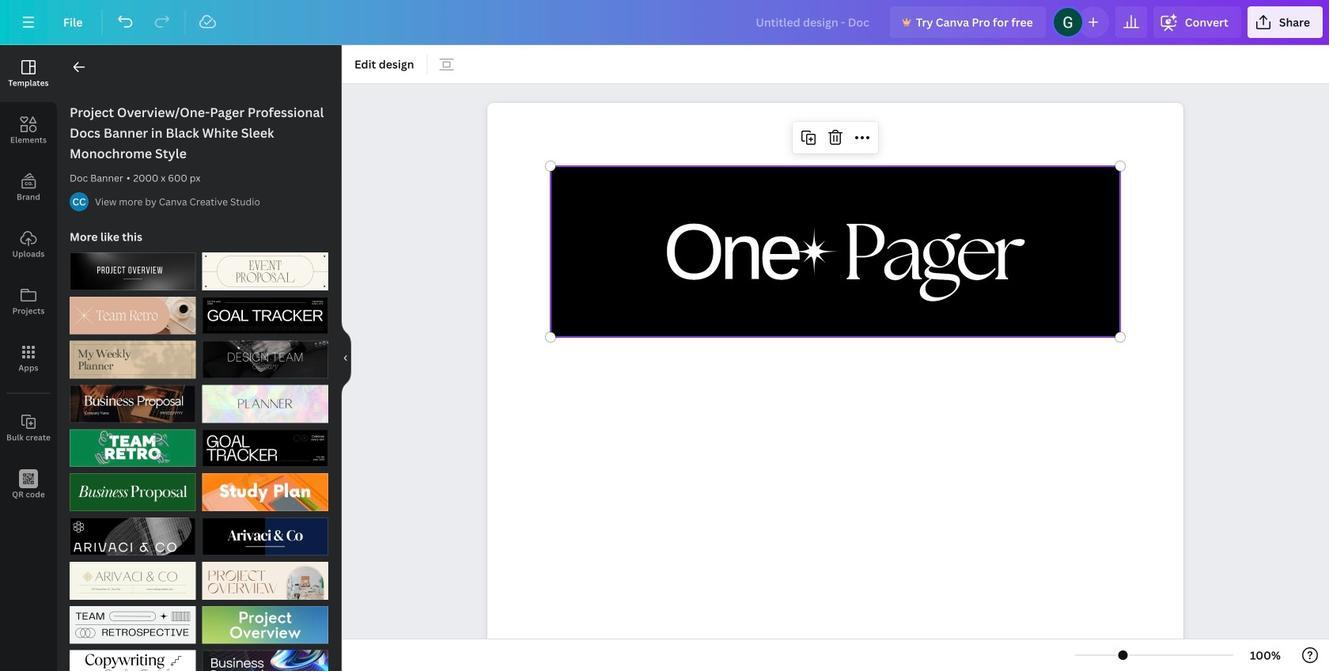 Task type: locate. For each thing, give the bounding box(es) containing it.
letterhead professional docs banner in beige mustard dark brown warm classic style image
[[70, 562, 196, 600]]

1 goal tracker personal docs banner in black white sleek monochrome style image from the top
[[202, 297, 328, 335]]

white holographic background planner docs banner group
[[202, 376, 328, 423]]

goal tracker personal docs banner in black white sleek monochrome style image down event/business proposal professional docs banner in beige dark brown warm classic style image
[[202, 297, 328, 335]]

side panel tab list
[[0, 45, 57, 514]]

0 vertical spatial goal tracker personal docs banner in black white sleek monochrome style group
[[202, 287, 328, 335]]

project overview docs banner in light green blue vibrant professional style image
[[202, 606, 328, 644]]

Design title text field
[[743, 6, 884, 38]]

goal tracker personal docs banner in black white sleek monochrome style image for goal tracker personal docs banner in black white sleek monochrome style group associated with team retro professional docs banner in salmon tan warm classic style image
[[202, 297, 328, 335]]

goal tracker personal docs banner in black white sleek monochrome style group up study plan docs banner in bright orange white vibrant professional style image
[[202, 420, 328, 467]]

event/business proposal professional docs banner in black dark blue dark tech style image
[[202, 650, 328, 671]]

team retro professional docs banner in green pastel purple playful abstract style group
[[70, 420, 196, 467]]

event/business proposal professional docs banner in black dark blue dark tech style group
[[202, 641, 328, 671]]

letterhead professional docs banner in black white sleek monochrome style group
[[70, 508, 196, 556]]

1 vertical spatial goal tracker personal docs banner in black white sleek monochrome style group
[[202, 420, 328, 467]]

event/business proposal professional docs banner in beige dark brown warm classic style group
[[202, 243, 328, 290]]

goal tracker personal docs banner in black white sleek monochrome style group for team retro professional docs banner in salmon tan warm classic style image
[[202, 287, 328, 335]]

study plan docs banner in bright orange white vibrant professional style image
[[202, 473, 328, 511]]

design team glossary docs banner in black and white editorial style image
[[202, 341, 328, 379]]

team retro professional docs banner in salmon tan warm classic style image
[[70, 297, 196, 335]]

0 vertical spatial goal tracker personal docs banner in black white sleek monochrome style image
[[202, 297, 328, 335]]

event/business proposal professional docs banner in green white traditional corporate style image
[[70, 473, 196, 511]]

team retro professional docs banner in salmon tan warm classic style group
[[70, 287, 196, 335]]

project overview/one-pager professional docs banner in beige brown warm classic style group
[[202, 552, 328, 600]]

team retro professional docs banner in grey black sleek monochrome style group
[[70, 597, 196, 644]]

1 vertical spatial goal tracker personal docs banner in black white sleek monochrome style image
[[202, 429, 328, 467]]

event/business proposal professional docs banner in green white traditional corporate style group
[[70, 464, 196, 511]]

letterhead professional docs banner in black dark blue traditional corporate style image
[[202, 518, 328, 556]]

2 goal tracker personal docs banner in black white sleek monochrome style group from the top
[[202, 420, 328, 467]]

copywriting style guide docs banner in black and white editorial style group
[[70, 641, 196, 671]]

hide image
[[341, 320, 351, 396]]

goal tracker personal docs banner in black white sleek monochrome style image down the white holographic background planner docs banner image
[[202, 429, 328, 467]]

goal tracker personal docs banner in black white sleek monochrome style group up design team glossary docs banner in black and white editorial style image
[[202, 287, 328, 335]]

letterhead professional docs banner in black dark blue traditional corporate style group
[[202, 508, 328, 556]]

black clean and minimalist project overview docs banner image
[[70, 252, 196, 290]]

canva creative studio image
[[70, 192, 89, 211]]

white holographic background planner docs banner image
[[202, 385, 328, 423]]

event/business proposal professional docs banner in beige dark brown warm classic style image
[[202, 252, 328, 290]]

2 goal tracker personal docs banner in black white sleek monochrome style image from the top
[[202, 429, 328, 467]]

None text field
[[488, 103, 1184, 671]]

canva creative studio element
[[70, 192, 89, 211]]

1 goal tracker personal docs banner in black white sleek monochrome style group from the top
[[202, 287, 328, 335]]

Zoom button
[[1240, 643, 1292, 668]]

goal tracker personal docs banner in black white sleek monochrome style image
[[202, 297, 328, 335], [202, 429, 328, 467]]

team retro professional docs banner in green pastel purple playful abstract style image
[[70, 429, 196, 467]]

goal tracker personal docs banner in black white sleek monochrome style group
[[202, 287, 328, 335], [202, 420, 328, 467]]

black clean and minimalist project overview docs banner group
[[70, 243, 196, 290]]



Task type: vqa. For each thing, say whether or not it's contained in the screenshot.
has in Canva has attained SOC2 Type I compliance and is ISO 27001 certified. These mean that, as an organisation, we have the people, processes and systems in place to effectively identify, assess, treat and monitor our information security risks. It means that we aim to have security built into every facet of our operations, and that we strive to improve our security posture through a process of continuous improvement.
no



Task type: describe. For each thing, give the bounding box(es) containing it.
event/business proposal professional docs banner in dark brown white photocentric style group
[[70, 376, 196, 423]]

design team glossary docs banner in black and white editorial style group
[[202, 331, 328, 379]]

study plan docs banner in bright orange white vibrant professional style group
[[202, 464, 328, 511]]

event/business proposal professional docs banner in dark brown white photocentric style image
[[70, 385, 196, 423]]

goal tracker personal docs banner in black white sleek monochrome style group for the team retro professional docs banner in green pastel purple playful abstract style image
[[202, 420, 328, 467]]

letterhead professional docs banner in black white sleek monochrome style image
[[70, 518, 196, 556]]

team retro professional docs banner in grey black sleek monochrome style image
[[70, 606, 196, 644]]

main menu bar
[[0, 0, 1330, 45]]

project overview docs banner in light green blue vibrant professional style group
[[202, 597, 328, 644]]

letterhead professional docs banner in beige mustard dark brown warm classic style group
[[70, 552, 196, 600]]

planner personal docs banner in tan ash grey warm classic style group
[[70, 331, 196, 379]]

project overview/one-pager professional docs banner in beige brown warm classic style image
[[202, 562, 328, 600]]

copywriting style guide docs banner in black and white editorial style image
[[70, 650, 196, 671]]

planner personal docs banner in tan ash grey warm classic style image
[[70, 341, 196, 379]]

goal tracker personal docs banner in black white sleek monochrome style image for goal tracker personal docs banner in black white sleek monochrome style group associated with the team retro professional docs banner in green pastel purple playful abstract style image
[[202, 429, 328, 467]]



